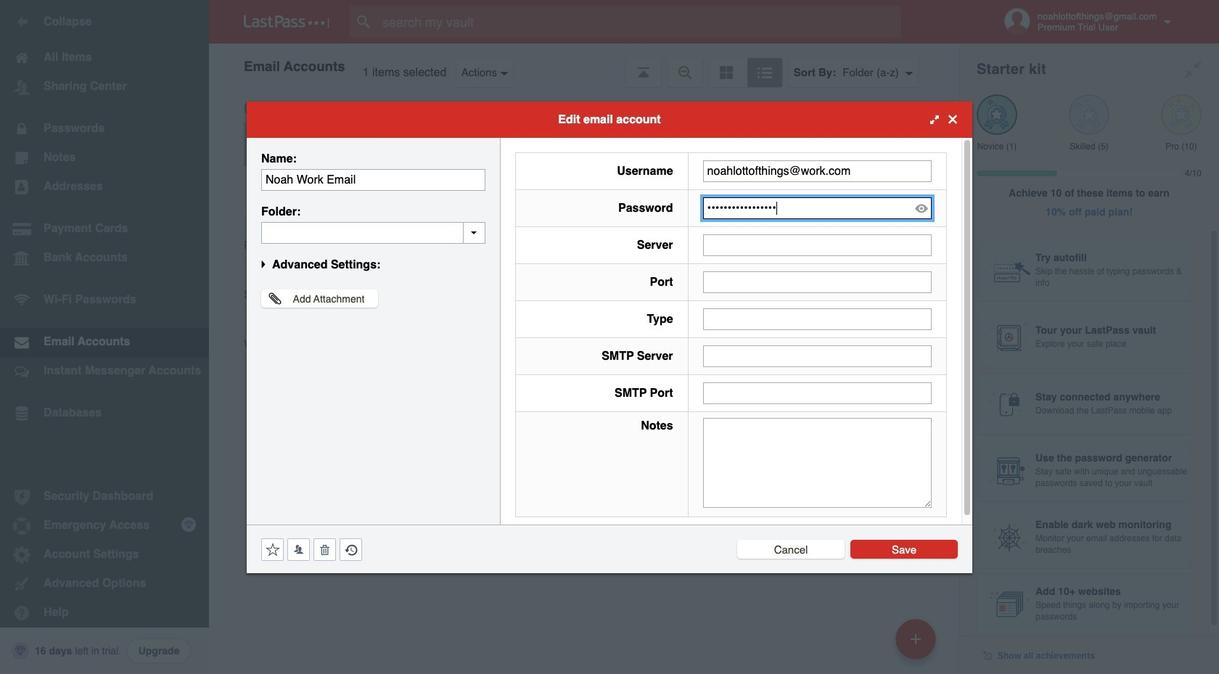 Task type: describe. For each thing, give the bounding box(es) containing it.
main navigation navigation
[[0, 0, 209, 674]]

lastpass image
[[244, 15, 330, 28]]

new item image
[[911, 634, 921, 644]]

search my vault text field
[[350, 6, 930, 38]]



Task type: locate. For each thing, give the bounding box(es) containing it.
dialog
[[247, 101, 973, 573]]

None text field
[[261, 169, 486, 191], [703, 234, 932, 256], [703, 308, 932, 330], [703, 345, 932, 367], [261, 169, 486, 191], [703, 234, 932, 256], [703, 308, 932, 330], [703, 345, 932, 367]]

vault options navigation
[[209, 44, 960, 87]]

new item navigation
[[891, 615, 945, 674]]

None text field
[[703, 160, 932, 182], [261, 222, 486, 244], [703, 271, 932, 293], [703, 382, 932, 404], [703, 418, 932, 508], [703, 160, 932, 182], [261, 222, 486, 244], [703, 271, 932, 293], [703, 382, 932, 404], [703, 418, 932, 508]]

Search search field
[[350, 6, 930, 38]]

None password field
[[703, 197, 932, 219]]



Task type: vqa. For each thing, say whether or not it's contained in the screenshot.
password field
yes



